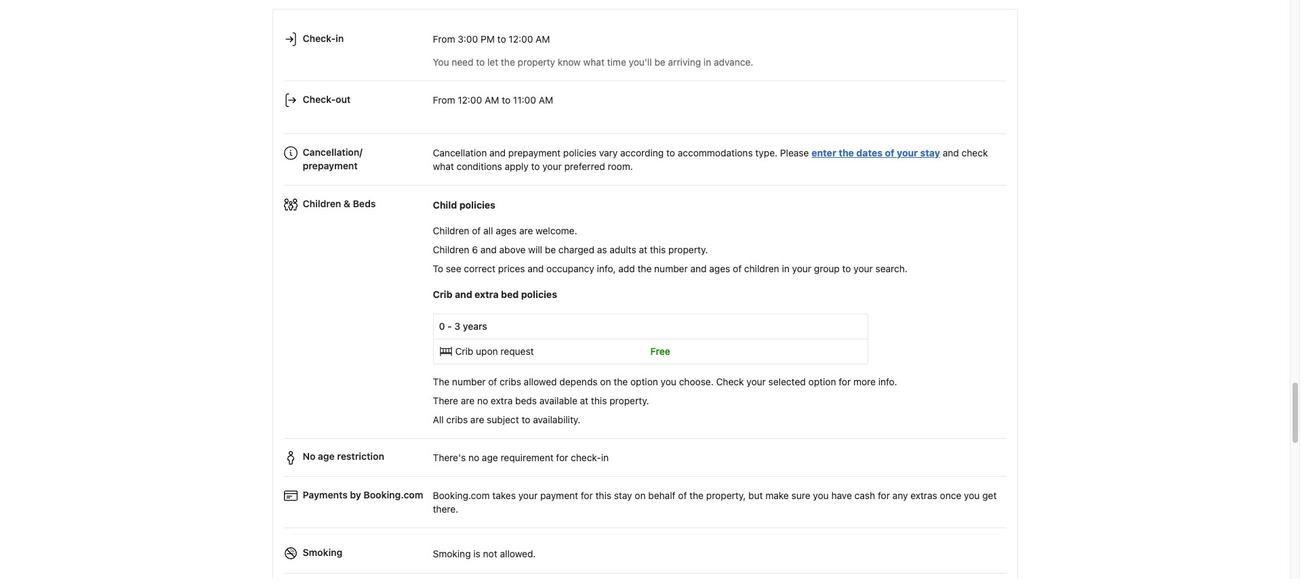 Task type: vqa. For each thing, say whether or not it's contained in the screenshot.
12:00 AM
yes



Task type: describe. For each thing, give the bounding box(es) containing it.
1 vertical spatial no
[[468, 452, 479, 464]]

check-in
[[303, 32, 344, 44]]

time
[[607, 56, 626, 68]]

0 vertical spatial are
[[519, 225, 533, 237]]

1 option from the left
[[631, 376, 658, 388]]

to right group
[[842, 263, 851, 274]]

1 vertical spatial cribs
[[446, 414, 468, 426]]

there.
[[433, 504, 458, 515]]

to see correct prices and occupancy info, add the number and ages of children in your group to your search.
[[433, 263, 908, 274]]

let
[[487, 56, 498, 68]]

there's
[[433, 452, 466, 464]]

0 horizontal spatial you
[[661, 376, 677, 388]]

0 horizontal spatial booking.com
[[364, 489, 423, 501]]

your right dates
[[897, 147, 918, 159]]

1 horizontal spatial policies
[[521, 289, 557, 300]]

depends
[[560, 376, 598, 388]]

children 6 and above will be charged as adults at this property.
[[433, 244, 708, 256]]

please
[[780, 147, 809, 159]]

your left group
[[792, 263, 812, 274]]

search.
[[876, 263, 908, 274]]

check- for out
[[303, 93, 336, 105]]

prepayment inside cancellation/ prepayment
[[303, 160, 358, 171]]

6
[[472, 244, 478, 256]]

crib and extra bed policies
[[433, 289, 557, 300]]

what inside the and check what conditions apply to your preferred room.
[[433, 161, 454, 172]]

behalf
[[648, 490, 676, 502]]

know
[[558, 56, 581, 68]]

2 option from the left
[[809, 376, 836, 388]]

from for from 3:00 pm to 12:00 am
[[433, 33, 455, 45]]

beds
[[353, 198, 376, 210]]

of left all at the left of page
[[472, 225, 481, 237]]

see
[[446, 263, 461, 274]]

allowed.
[[500, 548, 536, 560]]

info.
[[879, 376, 897, 388]]

your inside booking.com takes your payment for this stay on behalf of the property, but make sure you have cash for any extras once you get there.
[[518, 490, 538, 502]]

cash
[[855, 490, 875, 502]]

the
[[433, 376, 450, 388]]

more
[[854, 376, 876, 388]]

is
[[473, 548, 481, 560]]

you need to let the property know what time you'll be arriving in advance.
[[433, 56, 753, 68]]

2 vertical spatial are
[[470, 414, 484, 426]]

room.
[[608, 161, 633, 172]]

check
[[716, 376, 744, 388]]

0 vertical spatial no
[[477, 395, 488, 407]]

check-
[[571, 452, 601, 464]]

occupancy
[[547, 263, 594, 274]]

as
[[597, 244, 607, 256]]

0 vertical spatial extra
[[475, 289, 499, 300]]

extras
[[911, 490, 938, 502]]

child policies
[[433, 199, 496, 211]]

and inside the and check what conditions apply to your preferred room.
[[943, 147, 959, 159]]

all
[[483, 225, 493, 237]]

children for children 6 and above will be charged as adults at this property.
[[433, 244, 469, 256]]

&
[[344, 198, 350, 210]]

your right the check
[[747, 376, 766, 388]]

upon
[[476, 346, 498, 357]]

vary
[[599, 147, 618, 159]]

to down the beds
[[522, 414, 530, 426]]

property
[[518, 56, 555, 68]]

0 horizontal spatial age
[[318, 451, 335, 463]]

children for children & beds
[[303, 198, 341, 210]]

to inside the and check what conditions apply to your preferred room.
[[531, 161, 540, 172]]

for right payment at the bottom left of page
[[581, 490, 593, 502]]

1 horizontal spatial you
[[813, 490, 829, 502]]

by
[[350, 489, 361, 501]]

1 horizontal spatial property.
[[669, 244, 708, 256]]

and right 6
[[481, 244, 497, 256]]

not
[[483, 548, 497, 560]]

check
[[962, 147, 988, 159]]

but
[[749, 490, 763, 502]]

3
[[454, 321, 460, 332]]

0 vertical spatial number
[[654, 263, 688, 274]]

all cribs are subject to availability.
[[433, 414, 581, 426]]

once
[[940, 490, 962, 502]]

restriction
[[337, 451, 384, 463]]

children & beds
[[303, 198, 376, 210]]

welcome.
[[536, 225, 577, 237]]

sure
[[792, 490, 811, 502]]

and check what conditions apply to your preferred room.
[[433, 147, 988, 172]]

payments by booking.com
[[303, 489, 423, 501]]

correct
[[464, 263, 496, 274]]

for left more
[[839, 376, 851, 388]]

check-out
[[303, 93, 351, 105]]

payment
[[540, 490, 578, 502]]

the right enter
[[839, 147, 854, 159]]

0 horizontal spatial on
[[600, 376, 611, 388]]

available
[[540, 395, 578, 407]]

the inside booking.com takes your payment for this stay on behalf of the property, but make sure you have cash for any extras once you get there.
[[690, 490, 704, 502]]

2 horizontal spatial you
[[964, 490, 980, 502]]

1 horizontal spatial cribs
[[500, 376, 521, 388]]

of inside booking.com takes your payment for this stay on behalf of the property, but make sure you have cash for any extras once you get there.
[[678, 490, 687, 502]]

choose.
[[679, 376, 714, 388]]

1 vertical spatial are
[[461, 395, 475, 407]]

0 vertical spatial policies
[[563, 147, 597, 159]]

advance.
[[714, 56, 753, 68]]

to
[[433, 263, 443, 274]]

children for children of all ages are welcome.
[[433, 225, 469, 237]]

info,
[[597, 263, 616, 274]]

1 vertical spatial extra
[[491, 395, 513, 407]]

takes
[[492, 490, 516, 502]]

child
[[433, 199, 457, 211]]

from 12:00 am to 11:00 am
[[433, 94, 553, 106]]

will
[[528, 244, 542, 256]]

arriving
[[668, 56, 701, 68]]

to left 11:00 am
[[502, 94, 511, 106]]

crib upon request
[[455, 346, 534, 357]]

and down will
[[528, 263, 544, 274]]

property,
[[706, 490, 746, 502]]

crib for crib upon request
[[455, 346, 473, 357]]

for left any
[[878, 490, 890, 502]]



Task type: locate. For each thing, give the bounding box(es) containing it.
option right the selected at right bottom
[[809, 376, 836, 388]]

beds
[[515, 395, 537, 407]]

booking.com up there.
[[433, 490, 490, 502]]

prices
[[498, 263, 525, 274]]

crib left upon
[[455, 346, 473, 357]]

above
[[499, 244, 526, 256]]

0 horizontal spatial cribs
[[446, 414, 468, 426]]

children
[[303, 198, 341, 210], [433, 225, 469, 237], [433, 244, 469, 256]]

0 horizontal spatial smoking
[[303, 547, 343, 559]]

extra left "bed"
[[475, 289, 499, 300]]

get
[[983, 490, 997, 502]]

cribs up the beds
[[500, 376, 521, 388]]

number right 'the'
[[452, 376, 486, 388]]

2 vertical spatial this
[[596, 490, 612, 502]]

12:00 am down let
[[458, 94, 499, 106]]

ages right all at the left of page
[[496, 225, 517, 237]]

0 vertical spatial stay
[[920, 147, 940, 159]]

1 horizontal spatial ages
[[709, 263, 730, 274]]

you
[[433, 56, 449, 68]]

policies up all at the left of page
[[459, 199, 496, 211]]

make
[[766, 490, 789, 502]]

2 from from the top
[[433, 94, 455, 106]]

smoking down payments
[[303, 547, 343, 559]]

1 horizontal spatial number
[[654, 263, 688, 274]]

ages left children at the right
[[709, 263, 730, 274]]

add
[[619, 263, 635, 274]]

cancellation
[[433, 147, 487, 159]]

the left property,
[[690, 490, 704, 502]]

be
[[655, 56, 666, 68], [545, 244, 556, 256]]

accommodations
[[678, 147, 753, 159]]

and left the check
[[943, 147, 959, 159]]

crib for crib and extra bed policies
[[433, 289, 453, 300]]

bed
[[501, 289, 519, 300]]

0 horizontal spatial at
[[580, 395, 589, 407]]

are right the there
[[461, 395, 475, 407]]

the right add
[[638, 263, 652, 274]]

to up let
[[497, 33, 506, 45]]

extra
[[475, 289, 499, 300], [491, 395, 513, 407]]

from 3:00 pm to 12:00 am
[[433, 33, 550, 45]]

1 vertical spatial stay
[[614, 490, 632, 502]]

booking.com takes your payment for this stay on behalf of the property, but make sure you have cash for any extras once you get there.
[[433, 490, 997, 515]]

property. down the number of cribs allowed depends on the option you choose. check your selected option for more info. on the bottom
[[610, 395, 649, 407]]

be right you'll
[[655, 56, 666, 68]]

0 horizontal spatial crib
[[433, 289, 453, 300]]

are up will
[[519, 225, 533, 237]]

of right behalf
[[678, 490, 687, 502]]

stay left the check
[[920, 147, 940, 159]]

of down crib upon request
[[488, 376, 497, 388]]

to left let
[[476, 56, 485, 68]]

on inside booking.com takes your payment for this stay on behalf of the property, but make sure you have cash for any extras once you get there.
[[635, 490, 646, 502]]

enter the dates of your stay link
[[812, 147, 940, 159]]

your left search.
[[854, 263, 873, 274]]

cancellation/ prepayment
[[303, 146, 362, 171]]

there
[[433, 395, 458, 407]]

0 vertical spatial cribs
[[500, 376, 521, 388]]

be right will
[[545, 244, 556, 256]]

to
[[497, 33, 506, 45], [476, 56, 485, 68], [502, 94, 511, 106], [667, 147, 675, 159], [531, 161, 540, 172], [842, 263, 851, 274], [522, 414, 530, 426]]

1 check- from the top
[[303, 32, 336, 44]]

0 horizontal spatial property.
[[610, 395, 649, 407]]

1 horizontal spatial smoking
[[433, 548, 471, 560]]

1 horizontal spatial crib
[[455, 346, 473, 357]]

1 vertical spatial from
[[433, 94, 455, 106]]

1 vertical spatial this
[[591, 395, 607, 407]]

1 vertical spatial what
[[433, 161, 454, 172]]

smoking left is at the left
[[433, 548, 471, 560]]

1 vertical spatial property.
[[610, 395, 649, 407]]

request
[[501, 346, 534, 357]]

stay left behalf
[[614, 490, 632, 502]]

your inside the and check what conditions apply to your preferred room.
[[543, 161, 562, 172]]

the right depends
[[614, 376, 628, 388]]

2 vertical spatial children
[[433, 244, 469, 256]]

booking.com
[[364, 489, 423, 501], [433, 490, 490, 502]]

your left the preferred
[[543, 161, 562, 172]]

1 vertical spatial be
[[545, 244, 556, 256]]

2 check- from the top
[[303, 93, 336, 105]]

children left &
[[303, 198, 341, 210]]

you right sure
[[813, 490, 829, 502]]

0 vertical spatial children
[[303, 198, 341, 210]]

0 horizontal spatial policies
[[459, 199, 496, 211]]

and left children at the right
[[691, 263, 707, 274]]

1 vertical spatial children
[[433, 225, 469, 237]]

from down you
[[433, 94, 455, 106]]

prepayment down cancellation/
[[303, 160, 358, 171]]

this down check- in the left of the page
[[596, 490, 612, 502]]

1 horizontal spatial option
[[809, 376, 836, 388]]

check-
[[303, 32, 336, 44], [303, 93, 336, 105]]

cancellation/
[[303, 146, 362, 158]]

0 horizontal spatial 12:00 am
[[458, 94, 499, 106]]

there's no age requirement for check-in
[[433, 452, 609, 464]]

cancellation and prepayment policies vary according to accommodations type. please enter the dates of your stay
[[433, 147, 940, 159]]

property. up 'to see correct prices and occupancy info, add the number and ages of children in your group to your search.'
[[669, 244, 708, 256]]

0 vertical spatial property.
[[669, 244, 708, 256]]

0 horizontal spatial what
[[433, 161, 454, 172]]

1 vertical spatial check-
[[303, 93, 336, 105]]

1 vertical spatial number
[[452, 376, 486, 388]]

at right "adults"
[[639, 244, 647, 256]]

group
[[814, 263, 840, 274]]

no
[[477, 395, 488, 407], [468, 452, 479, 464]]

1 horizontal spatial age
[[482, 452, 498, 464]]

0 - 3 years
[[439, 321, 487, 332]]

0 vertical spatial on
[[600, 376, 611, 388]]

are left subject
[[470, 414, 484, 426]]

0 vertical spatial from
[[433, 33, 455, 45]]

no
[[303, 451, 316, 463]]

years
[[463, 321, 487, 332]]

0 horizontal spatial stay
[[614, 490, 632, 502]]

0 vertical spatial 12:00 am
[[509, 33, 550, 45]]

1 from from the top
[[433, 33, 455, 45]]

you left "choose."
[[661, 376, 677, 388]]

1 vertical spatial on
[[635, 490, 646, 502]]

preferred
[[564, 161, 605, 172]]

from up you
[[433, 33, 455, 45]]

prepayment up the apply at the left top of page
[[508, 147, 561, 159]]

your right takes
[[518, 490, 538, 502]]

0 vertical spatial what
[[583, 56, 605, 68]]

0 vertical spatial crib
[[433, 289, 453, 300]]

0 vertical spatial prepayment
[[508, 147, 561, 159]]

any
[[893, 490, 908, 502]]

need
[[452, 56, 474, 68]]

1 vertical spatial at
[[580, 395, 589, 407]]

and down see
[[455, 289, 472, 300]]

1 horizontal spatial what
[[583, 56, 605, 68]]

to right the apply at the left top of page
[[531, 161, 540, 172]]

this down depends
[[591, 395, 607, 407]]

1 horizontal spatial prepayment
[[508, 147, 561, 159]]

this inside booking.com takes your payment for this stay on behalf of the property, but make sure you have cash for any extras once you get there.
[[596, 490, 612, 502]]

and up the conditions
[[490, 147, 506, 159]]

ages
[[496, 225, 517, 237], [709, 263, 730, 274]]

selected
[[769, 376, 806, 388]]

1 horizontal spatial stay
[[920, 147, 940, 159]]

policies up the preferred
[[563, 147, 597, 159]]

stay inside booking.com takes your payment for this stay on behalf of the property, but make sure you have cash for any extras once you get there.
[[614, 490, 632, 502]]

option
[[631, 376, 658, 388], [809, 376, 836, 388]]

apply
[[505, 161, 529, 172]]

0 vertical spatial check-
[[303, 32, 336, 44]]

1 horizontal spatial be
[[655, 56, 666, 68]]

this up 'to see correct prices and occupancy info, add the number and ages of children in your group to your search.'
[[650, 244, 666, 256]]

adults
[[610, 244, 636, 256]]

you left get
[[964, 490, 980, 502]]

check- up check-out
[[303, 32, 336, 44]]

1 vertical spatial ages
[[709, 263, 730, 274]]

what left time
[[583, 56, 605, 68]]

children up see
[[433, 244, 469, 256]]

0 vertical spatial this
[[650, 244, 666, 256]]

children down child
[[433, 225, 469, 237]]

3:00 pm
[[458, 33, 495, 45]]

1 horizontal spatial on
[[635, 490, 646, 502]]

dates
[[857, 147, 883, 159]]

of left children at the right
[[733, 263, 742, 274]]

of right dates
[[885, 147, 895, 159]]

from for from 12:00 am to 11:00 am
[[433, 94, 455, 106]]

are
[[519, 225, 533, 237], [461, 395, 475, 407], [470, 414, 484, 426]]

stay
[[920, 147, 940, 159], [614, 490, 632, 502]]

from
[[433, 33, 455, 45], [433, 94, 455, 106]]

2 horizontal spatial policies
[[563, 147, 597, 159]]

smoking
[[303, 547, 343, 559], [433, 548, 471, 560]]

out
[[336, 93, 351, 105]]

this
[[650, 244, 666, 256], [591, 395, 607, 407], [596, 490, 612, 502]]

0 horizontal spatial ages
[[496, 225, 517, 237]]

no age restriction
[[303, 451, 384, 463]]

crib down to
[[433, 289, 453, 300]]

type.
[[756, 147, 778, 159]]

no up subject
[[477, 395, 488, 407]]

check- for in
[[303, 32, 336, 44]]

check- up cancellation/
[[303, 93, 336, 105]]

0 horizontal spatial option
[[631, 376, 658, 388]]

requirement
[[501, 452, 554, 464]]

1 horizontal spatial at
[[639, 244, 647, 256]]

0 horizontal spatial prepayment
[[303, 160, 358, 171]]

have
[[832, 490, 852, 502]]

you'll
[[629, 56, 652, 68]]

children
[[744, 263, 779, 274]]

cribs right all
[[446, 414, 468, 426]]

what down cancellation
[[433, 161, 454, 172]]

property.
[[669, 244, 708, 256], [610, 395, 649, 407]]

option down free
[[631, 376, 658, 388]]

your
[[897, 147, 918, 159], [543, 161, 562, 172], [792, 263, 812, 274], [854, 263, 873, 274], [747, 376, 766, 388], [518, 490, 538, 502]]

on left behalf
[[635, 490, 646, 502]]

no right the "there's"
[[468, 452, 479, 464]]

12:00 am up property
[[509, 33, 550, 45]]

age right no
[[318, 451, 335, 463]]

0 horizontal spatial be
[[545, 244, 556, 256]]

age left requirement
[[482, 452, 498, 464]]

1 vertical spatial 12:00 am
[[458, 94, 499, 106]]

0 vertical spatial at
[[639, 244, 647, 256]]

0 vertical spatial ages
[[496, 225, 517, 237]]

for left check- in the left of the page
[[556, 452, 568, 464]]

at
[[639, 244, 647, 256], [580, 395, 589, 407]]

charged
[[559, 244, 595, 256]]

0
[[439, 321, 445, 332]]

allowed
[[524, 376, 557, 388]]

-
[[448, 321, 452, 332]]

0 horizontal spatial number
[[452, 376, 486, 388]]

on
[[600, 376, 611, 388], [635, 490, 646, 502]]

1 horizontal spatial 12:00 am
[[509, 33, 550, 45]]

on right depends
[[600, 376, 611, 388]]

smoking for smoking is not allowed.
[[433, 548, 471, 560]]

11:00 am
[[513, 94, 553, 106]]

according
[[620, 147, 664, 159]]

2 vertical spatial policies
[[521, 289, 557, 300]]

number right add
[[654, 263, 688, 274]]

of
[[885, 147, 895, 159], [472, 225, 481, 237], [733, 263, 742, 274], [488, 376, 497, 388], [678, 490, 687, 502]]

extra up subject
[[491, 395, 513, 407]]

1 vertical spatial prepayment
[[303, 160, 358, 171]]

1 horizontal spatial booking.com
[[433, 490, 490, 502]]

all
[[433, 414, 444, 426]]

conditions
[[457, 161, 502, 172]]

to right according
[[667, 147, 675, 159]]

payments
[[303, 489, 348, 501]]

number
[[654, 263, 688, 274], [452, 376, 486, 388]]

1 vertical spatial crib
[[455, 346, 473, 357]]

at down depends
[[580, 395, 589, 407]]

0 vertical spatial be
[[655, 56, 666, 68]]

availability.
[[533, 414, 581, 426]]

enter
[[812, 147, 837, 159]]

booking.com inside booking.com takes your payment for this stay on behalf of the property, but make sure you have cash for any extras once you get there.
[[433, 490, 490, 502]]

policies right "bed"
[[521, 289, 557, 300]]

booking.com right by
[[364, 489, 423, 501]]

12:00 am
[[509, 33, 550, 45], [458, 94, 499, 106]]

1 vertical spatial policies
[[459, 199, 496, 211]]

in
[[336, 32, 344, 44], [704, 56, 711, 68], [782, 263, 790, 274], [601, 452, 609, 464]]

smoking for smoking
[[303, 547, 343, 559]]

the right let
[[501, 56, 515, 68]]

children of all ages are welcome.
[[433, 225, 577, 237]]



